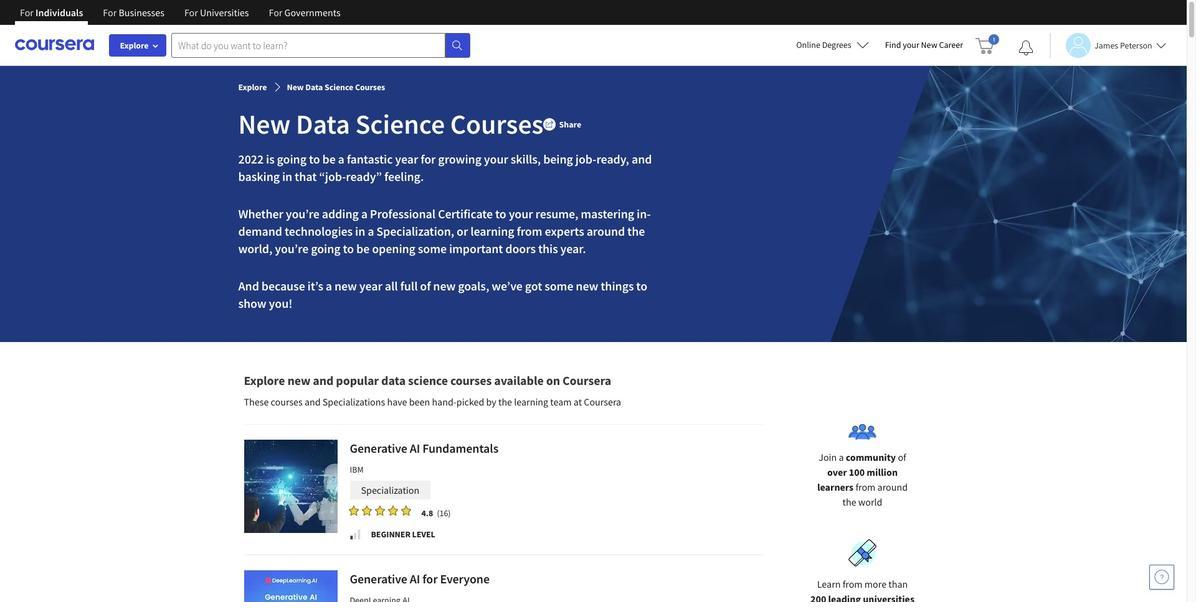 Task type: describe. For each thing, give the bounding box(es) containing it.
generative for generative ai for everyone
[[350, 572, 407, 587]]

1 vertical spatial coursera
[[584, 396, 621, 409]]

opening
[[372, 241, 415, 257]]

experts
[[545, 224, 584, 239]]

generative ai for everyone image
[[244, 571, 337, 603]]

community
[[846, 452, 896, 464]]

these courses and specializations have been hand-picked by the learning team at coursera
[[244, 396, 621, 409]]

beginner level image
[[349, 529, 361, 541]]

universities
[[200, 6, 249, 19]]

the inside whether you're adding a professional certificate to your resume, mastering in- demand technologies in a specialization, or learning from experts around the world, you're going to be opening some important doors this year.
[[627, 224, 645, 239]]

level
[[412, 529, 435, 541]]

ai for fundamentals
[[410, 441, 420, 457]]

0 vertical spatial courses
[[450, 373, 492, 389]]

learners
[[817, 482, 854, 494]]

100
[[849, 467, 865, 479]]

all
[[385, 278, 398, 294]]

a up opening on the left
[[368, 224, 374, 239]]

basking
[[238, 169, 280, 184]]

data inside 'link'
[[305, 82, 323, 93]]

james
[[1094, 40, 1118, 51]]

career
[[939, 39, 963, 50]]

important
[[449, 241, 503, 257]]

1 vertical spatial courses
[[271, 396, 303, 409]]

coursera image
[[15, 35, 94, 55]]

to down technologies
[[343, 241, 354, 257]]

professional
[[370, 206, 436, 222]]

individuals
[[36, 6, 83, 19]]

to inside 2022 is going to be a fantastic year for growing your skills, being job-ready, and basking in that "job-ready" feeling.
[[309, 151, 320, 167]]

find your new career link
[[879, 37, 969, 53]]

2 filled star image from the left
[[362, 506, 372, 517]]

and inside 2022 is going to be a fantastic year for growing your skills, being job-ready, and basking in that "job-ready" feeling.
[[632, 151, 652, 167]]

1 filled star image from the left
[[375, 506, 385, 517]]

doors
[[505, 241, 536, 257]]

data
[[381, 373, 406, 389]]

certificate
[[438, 206, 493, 222]]

and because it's a new year all full of new goals, we've got some new things to show you!
[[238, 278, 650, 311]]

and
[[238, 278, 259, 294]]

0 vertical spatial new
[[921, 39, 937, 50]]

2 horizontal spatial your
[[903, 39, 919, 50]]

around
[[587, 224, 625, 239]]

hand-
[[432, 396, 456, 409]]

and for these courses and specializations have been hand-picked by the learning team at coursera
[[305, 396, 321, 409]]

by
[[486, 396, 496, 409]]

available
[[494, 373, 544, 389]]

or
[[457, 224, 468, 239]]

things
[[601, 278, 634, 294]]

for for governments
[[269, 6, 282, 19]]

these
[[244, 396, 269, 409]]

adding
[[322, 206, 359, 222]]

ready"
[[346, 169, 382, 184]]

science
[[408, 373, 448, 389]]

for businesses
[[103, 6, 164, 19]]

3 filled star image from the left
[[388, 506, 398, 517]]

is
[[266, 151, 275, 167]]

on
[[546, 373, 560, 389]]

at
[[574, 396, 582, 409]]

skills,
[[511, 151, 541, 167]]

2022 is going to be a fantastic year for growing your skills, being job-ready, and basking in that "job-ready" feeling.
[[238, 151, 654, 184]]

courses inside 'link'
[[355, 82, 385, 93]]

growing
[[438, 151, 482, 167]]

0 horizontal spatial the
[[498, 396, 512, 409]]

going inside 2022 is going to be a fantastic year for growing your skills, being job-ready, and basking in that "job-ready" feeling.
[[277, 151, 306, 167]]

been
[[409, 396, 430, 409]]

ai for for
[[410, 572, 420, 587]]

2 filled star image from the left
[[401, 506, 411, 517]]

demand
[[238, 224, 282, 239]]

it's
[[307, 278, 323, 294]]

job-
[[575, 151, 596, 167]]

for universities
[[184, 6, 249, 19]]

ibm
[[350, 465, 364, 476]]

explore new and popular data science courses available on coursera
[[244, 373, 611, 389]]

online degrees button
[[786, 31, 879, 59]]

new data science courses inside breadcrumb navigation
[[287, 82, 385, 93]]

new left the popular
[[287, 373, 310, 389]]

everyone
[[440, 572, 490, 587]]

share
[[559, 119, 581, 130]]

got
[[525, 278, 542, 294]]

show notifications image
[[1018, 40, 1033, 55]]

4.8 (16)
[[421, 508, 451, 520]]

resume,
[[535, 206, 578, 222]]

new inside 'link'
[[287, 82, 304, 93]]

1 vertical spatial for
[[423, 572, 438, 587]]

for for businesses
[[103, 6, 117, 19]]

learn from more than
[[817, 579, 908, 591]]

your inside whether you're adding a professional certificate to your resume, mastering in- demand technologies in a specialization, or learning from experts around the world, you're going to be opening some important doors this year.
[[509, 206, 533, 222]]

some inside whether you're adding a professional certificate to your resume, mastering in- demand technologies in a specialization, or learning from experts around the world, you're going to be opening some important doors this year.
[[418, 241, 447, 257]]

goals,
[[458, 278, 489, 294]]

full
[[400, 278, 418, 294]]

explore link
[[238, 81, 267, 93]]

find your new career
[[885, 39, 963, 50]]

online
[[796, 39, 820, 50]]

help center image
[[1154, 571, 1169, 586]]



Task type: vqa. For each thing, say whether or not it's contained in the screenshot.
the 2022
yes



Task type: locate. For each thing, give the bounding box(es) containing it.
(16)
[[437, 508, 451, 520]]

mastering
[[581, 206, 634, 222]]

and
[[632, 151, 652, 167], [313, 373, 334, 389], [305, 396, 321, 409]]

for up feeling.
[[421, 151, 436, 167]]

1 horizontal spatial the
[[627, 224, 645, 239]]

1 vertical spatial be
[[356, 241, 370, 257]]

0 horizontal spatial going
[[277, 151, 306, 167]]

some down "specialization," at top left
[[418, 241, 447, 257]]

1 horizontal spatial some
[[545, 278, 573, 294]]

year up feeling.
[[395, 151, 418, 167]]

explore inside breadcrumb navigation
[[238, 82, 267, 93]]

science up fantastic
[[355, 107, 445, 141]]

2 vertical spatial new
[[238, 107, 290, 141]]

going down technologies
[[311, 241, 341, 257]]

beginner level
[[371, 529, 435, 541]]

1 ai from the top
[[410, 441, 420, 457]]

year.
[[560, 241, 586, 257]]

banner navigation
[[10, 0, 350, 34]]

data
[[305, 82, 323, 93], [296, 107, 350, 141]]

0 vertical spatial and
[[632, 151, 652, 167]]

team
[[550, 396, 572, 409]]

new data science courses up fantastic
[[238, 107, 543, 141]]

1 horizontal spatial from
[[843, 579, 863, 591]]

new up is
[[238, 107, 290, 141]]

a inside and because it's a new year all full of new goals, we've got some new things to show you!
[[326, 278, 332, 294]]

0 vertical spatial from
[[517, 224, 542, 239]]

1 vertical spatial you're
[[275, 241, 309, 257]]

beginner
[[371, 529, 410, 541]]

for
[[421, 151, 436, 167], [423, 572, 438, 587]]

to right certificate
[[495, 206, 506, 222]]

year inside and because it's a new year all full of new goals, we've got some new things to show you!
[[359, 278, 382, 294]]

be inside 2022 is going to be a fantastic year for growing your skills, being job-ready, and basking in that "job-ready" feeling.
[[322, 151, 336, 167]]

0 horizontal spatial science
[[325, 82, 353, 93]]

some inside and because it's a new year all full of new goals, we've got some new things to show you!
[[545, 278, 573, 294]]

for left "individuals"
[[20, 6, 34, 19]]

2 vertical spatial explore
[[244, 373, 285, 389]]

1 horizontal spatial year
[[395, 151, 418, 167]]

0 vertical spatial for
[[421, 151, 436, 167]]

we've
[[492, 278, 523, 294]]

0 vertical spatial the
[[627, 224, 645, 239]]

1 vertical spatial new
[[287, 82, 304, 93]]

0 horizontal spatial from
[[517, 224, 542, 239]]

science down what do you want to learn? text field
[[325, 82, 353, 93]]

certificate image
[[848, 540, 876, 567]]

filled star image down specialization
[[375, 506, 385, 517]]

0 horizontal spatial in
[[282, 169, 292, 184]]

peterson
[[1120, 40, 1152, 51]]

1 vertical spatial ai
[[410, 572, 420, 587]]

1 filled star image from the left
[[349, 506, 358, 517]]

1 vertical spatial the
[[498, 396, 512, 409]]

and left the popular
[[313, 373, 334, 389]]

popular
[[336, 373, 379, 389]]

for individuals
[[20, 6, 83, 19]]

of
[[420, 278, 431, 294]]

0 vertical spatial you're
[[286, 206, 319, 222]]

in down adding
[[355, 224, 365, 239]]

year
[[395, 151, 418, 167], [359, 278, 382, 294]]

from left more
[[843, 579, 863, 591]]

1 for from the left
[[20, 6, 34, 19]]

going
[[277, 151, 306, 167], [311, 241, 341, 257]]

going right is
[[277, 151, 306, 167]]

governments
[[284, 6, 341, 19]]

explore for explore link
[[238, 82, 267, 93]]

generative inside generative ai for everyone link
[[350, 572, 407, 587]]

new data science courses down what do you want to learn? text field
[[287, 82, 385, 93]]

generative ai fundamentals
[[350, 441, 498, 457]]

ai up ibm specialization
[[410, 441, 420, 457]]

1 vertical spatial in
[[355, 224, 365, 239]]

community image
[[848, 425, 876, 440]]

3 for from the left
[[184, 6, 198, 19]]

2 ai from the top
[[410, 572, 420, 587]]

1 vertical spatial explore
[[238, 82, 267, 93]]

0 vertical spatial coursera
[[562, 373, 611, 389]]

going inside whether you're adding a professional certificate to your resume, mastering in- demand technologies in a specialization, or learning from experts around the world, you're going to be opening some important doors this year.
[[311, 241, 341, 257]]

ai down level
[[410, 572, 420, 587]]

1 vertical spatial and
[[313, 373, 334, 389]]

generative ai fundamentals image
[[244, 440, 337, 534]]

a up "job-
[[338, 151, 344, 167]]

you're up technologies
[[286, 206, 319, 222]]

year inside 2022 is going to be a fantastic year for growing your skills, being job-ready, and basking in that "job-ready" feeling.
[[395, 151, 418, 167]]

generative up ibm
[[350, 441, 407, 457]]

for left universities
[[184, 6, 198, 19]]

0 vertical spatial new data science courses
[[287, 82, 385, 93]]

2 generative from the top
[[350, 572, 407, 587]]

1 horizontal spatial your
[[509, 206, 533, 222]]

new data science courses
[[287, 82, 385, 93], [238, 107, 543, 141]]

your up doors
[[509, 206, 533, 222]]

from up doors
[[517, 224, 542, 239]]

degrees
[[822, 39, 851, 50]]

shopping cart: 1 item image
[[976, 34, 999, 54]]

new
[[921, 39, 937, 50], [287, 82, 304, 93], [238, 107, 290, 141]]

data down what do you want to learn? text field
[[305, 82, 323, 93]]

new right explore link
[[287, 82, 304, 93]]

learning down available
[[514, 396, 548, 409]]

courses up picked
[[450, 373, 492, 389]]

explore inside dropdown button
[[120, 40, 149, 51]]

1 horizontal spatial courses
[[450, 373, 492, 389]]

ai
[[410, 441, 420, 457], [410, 572, 420, 587]]

technologies
[[285, 224, 353, 239]]

new data science courses link
[[287, 81, 385, 93]]

your
[[903, 39, 919, 50], [484, 151, 508, 167], [509, 206, 533, 222]]

online degrees
[[796, 39, 851, 50]]

world,
[[238, 241, 272, 257]]

0 vertical spatial explore
[[120, 40, 149, 51]]

specialization
[[361, 485, 419, 497]]

1 horizontal spatial filled star image
[[362, 506, 372, 517]]

to up "that"
[[309, 151, 320, 167]]

in inside whether you're adding a professional certificate to your resume, mastering in- demand technologies in a specialization, or learning from experts around the world, you're going to be opening some important doors this year.
[[355, 224, 365, 239]]

this
[[538, 241, 558, 257]]

new right the it's
[[334, 278, 357, 294]]

2022
[[238, 151, 264, 167]]

the
[[627, 224, 645, 239], [498, 396, 512, 409]]

being
[[543, 151, 573, 167]]

science inside new data science courses 'link'
[[325, 82, 353, 93]]

for inside 2022 is going to be a fantastic year for growing your skills, being job-ready, and basking in that "job-ready" feeling.
[[421, 151, 436, 167]]

1 horizontal spatial be
[[356, 241, 370, 257]]

new
[[334, 278, 357, 294], [433, 278, 456, 294], [576, 278, 598, 294], [287, 373, 310, 389]]

1 horizontal spatial science
[[355, 107, 445, 141]]

1 horizontal spatial in
[[355, 224, 365, 239]]

year left all
[[359, 278, 382, 294]]

generative for generative ai fundamentals
[[350, 441, 407, 457]]

0 vertical spatial some
[[418, 241, 447, 257]]

fundamentals
[[423, 441, 498, 457]]

in left "that"
[[282, 169, 292, 184]]

0 horizontal spatial filled star image
[[375, 506, 385, 517]]

be left opening on the left
[[356, 241, 370, 257]]

4.8
[[421, 508, 433, 520]]

2 vertical spatial and
[[305, 396, 321, 409]]

a inside 2022 is going to be a fantastic year for growing your skills, being job-ready, and basking in that "job-ready" feeling.
[[338, 151, 344, 167]]

filled star image
[[349, 506, 358, 517], [362, 506, 372, 517], [388, 506, 398, 517]]

1 horizontal spatial going
[[311, 241, 341, 257]]

0 vertical spatial going
[[277, 151, 306, 167]]

a
[[338, 151, 344, 167], [361, 206, 368, 222], [368, 224, 374, 239], [326, 278, 332, 294]]

in-
[[637, 206, 651, 222]]

0 horizontal spatial courses
[[355, 82, 385, 93]]

million
[[867, 467, 898, 479]]

from
[[517, 224, 542, 239], [843, 579, 863, 591]]

show
[[238, 296, 266, 311]]

to inside and because it's a new year all full of new goals, we've got some new things to show you!
[[636, 278, 647, 294]]

a right adding
[[361, 206, 368, 222]]

filled star image
[[375, 506, 385, 517], [401, 506, 411, 517]]

to right things
[[636, 278, 647, 294]]

and for explore new and popular data science courses available on coursera
[[313, 373, 334, 389]]

1 vertical spatial science
[[355, 107, 445, 141]]

0 horizontal spatial year
[[359, 278, 382, 294]]

be up "job-
[[322, 151, 336, 167]]

for governments
[[269, 6, 341, 19]]

4 for from the left
[[269, 6, 282, 19]]

learn
[[817, 579, 841, 591]]

0 vertical spatial in
[[282, 169, 292, 184]]

1 horizontal spatial courses
[[450, 107, 543, 141]]

0 vertical spatial year
[[395, 151, 418, 167]]

0 vertical spatial science
[[325, 82, 353, 93]]

feeling.
[[384, 169, 424, 184]]

1 vertical spatial year
[[359, 278, 382, 294]]

picked
[[456, 396, 484, 409]]

some right got
[[545, 278, 573, 294]]

generative
[[350, 441, 407, 457], [350, 572, 407, 587]]

specializations
[[323, 396, 385, 409]]

explore for explore new and popular data science courses available on coursera
[[244, 373, 285, 389]]

whether
[[238, 206, 283, 222]]

community over 100 million learners
[[817, 452, 898, 494]]

from inside whether you're adding a professional certificate to your resume, mastering in- demand technologies in a specialization, or learning from experts around the world, you're going to be opening some important doors this year.
[[517, 224, 542, 239]]

coursera
[[562, 373, 611, 389], [584, 396, 621, 409]]

the right by
[[498, 396, 512, 409]]

explore button
[[109, 34, 166, 57]]

for for individuals
[[20, 6, 34, 19]]

generative down beginner
[[350, 572, 407, 587]]

1 vertical spatial new data science courses
[[238, 107, 543, 141]]

be
[[322, 151, 336, 167], [356, 241, 370, 257]]

your right find at the right of page
[[903, 39, 919, 50]]

0 vertical spatial courses
[[355, 82, 385, 93]]

coursera right at
[[584, 396, 621, 409]]

data down new data science courses 'link'
[[296, 107, 350, 141]]

learning up 'important' on the left
[[470, 224, 514, 239]]

than
[[888, 579, 908, 591]]

1 vertical spatial from
[[843, 579, 863, 591]]

1 vertical spatial data
[[296, 107, 350, 141]]

1 vertical spatial generative
[[350, 572, 407, 587]]

for left the governments
[[269, 6, 282, 19]]

specialization,
[[376, 224, 454, 239]]

that
[[295, 169, 317, 184]]

for for universities
[[184, 6, 198, 19]]

and left 'specializations'
[[305, 396, 321, 409]]

james peterson button
[[1050, 33, 1166, 58]]

more
[[865, 579, 886, 591]]

a right the it's
[[326, 278, 332, 294]]

0 vertical spatial ai
[[410, 441, 420, 457]]

0 horizontal spatial courses
[[271, 396, 303, 409]]

be inside whether you're adding a professional certificate to your resume, mastering in- demand technologies in a specialization, or learning from experts around the world, you're going to be opening some important doors this year.
[[356, 241, 370, 257]]

courses right the these
[[271, 396, 303, 409]]

0 vertical spatial your
[[903, 39, 919, 50]]

the down in-
[[627, 224, 645, 239]]

1 horizontal spatial filled star image
[[401, 506, 411, 517]]

new left career
[[921, 39, 937, 50]]

0 vertical spatial be
[[322, 151, 336, 167]]

1 vertical spatial your
[[484, 151, 508, 167]]

0 vertical spatial data
[[305, 82, 323, 93]]

new right of
[[433, 278, 456, 294]]

2 for from the left
[[103, 6, 117, 19]]

in inside 2022 is going to be a fantastic year for growing your skills, being job-ready, and basking in that "job-ready" feeling.
[[282, 169, 292, 184]]

for left everyone
[[423, 572, 438, 587]]

"job-
[[319, 169, 346, 184]]

2 horizontal spatial filled star image
[[388, 506, 398, 517]]

your left skills,
[[484, 151, 508, 167]]

0 horizontal spatial some
[[418, 241, 447, 257]]

have
[[387, 396, 407, 409]]

find
[[885, 39, 901, 50]]

0 vertical spatial learning
[[470, 224, 514, 239]]

1 generative from the top
[[350, 441, 407, 457]]

for left businesses at left top
[[103, 6, 117, 19]]

share button
[[543, 118, 581, 131]]

your inside 2022 is going to be a fantastic year for growing your skills, being job-ready, and basking in that "job-ready" feeling.
[[484, 151, 508, 167]]

for
[[20, 6, 34, 19], [103, 6, 117, 19], [184, 6, 198, 19], [269, 6, 282, 19]]

you're down technologies
[[275, 241, 309, 257]]

and right ready,
[[632, 151, 652, 167]]

in
[[282, 169, 292, 184], [355, 224, 365, 239]]

learning inside whether you're adding a professional certificate to your resume, mastering in- demand technologies in a specialization, or learning from experts around the world, you're going to be opening some important doors this year.
[[470, 224, 514, 239]]

What do you want to learn? text field
[[171, 33, 445, 58]]

0 horizontal spatial your
[[484, 151, 508, 167]]

new left things
[[576, 278, 598, 294]]

1 vertical spatial some
[[545, 278, 573, 294]]

1 vertical spatial learning
[[514, 396, 548, 409]]

fantastic
[[347, 151, 393, 167]]

breadcrumb navigation
[[238, 81, 664, 93]]

you!
[[269, 296, 292, 311]]

1 vertical spatial courses
[[450, 107, 543, 141]]

None search field
[[171, 33, 470, 58]]

over
[[827, 467, 847, 479]]

ibm specialization
[[350, 465, 419, 497]]

2 vertical spatial your
[[509, 206, 533, 222]]

0 horizontal spatial be
[[322, 151, 336, 167]]

0 vertical spatial generative
[[350, 441, 407, 457]]

0 horizontal spatial filled star image
[[349, 506, 358, 517]]

1 vertical spatial going
[[311, 241, 341, 257]]

filled star image left 4.8
[[401, 506, 411, 517]]

coursera up at
[[562, 373, 611, 389]]

ready,
[[596, 151, 629, 167]]



